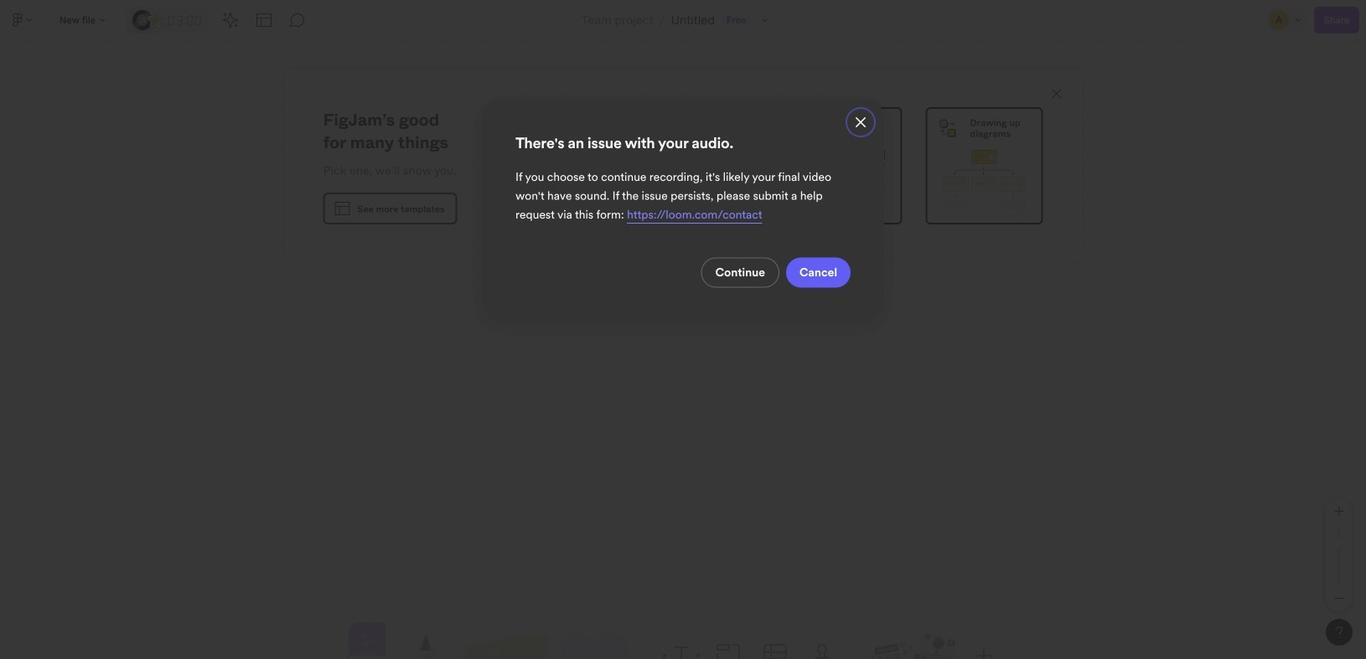 Task type: describe. For each thing, give the bounding box(es) containing it.
sharing team updates option
[[644, 107, 762, 228]]

make something use cases list box
[[504, 107, 1043, 228]]

dreaming up new ideas option
[[504, 107, 621, 228]]

planning for the future option
[[785, 107, 903, 225]]

main toolbar region
[[0, 0, 1367, 41]]



Task type: locate. For each thing, give the bounding box(es) containing it.
view comments image
[[289, 12, 306, 29]]

drawing up diagrams option
[[926, 107, 1043, 228]]



Task type: vqa. For each thing, say whether or not it's contained in the screenshot.
page 16 icon
no



